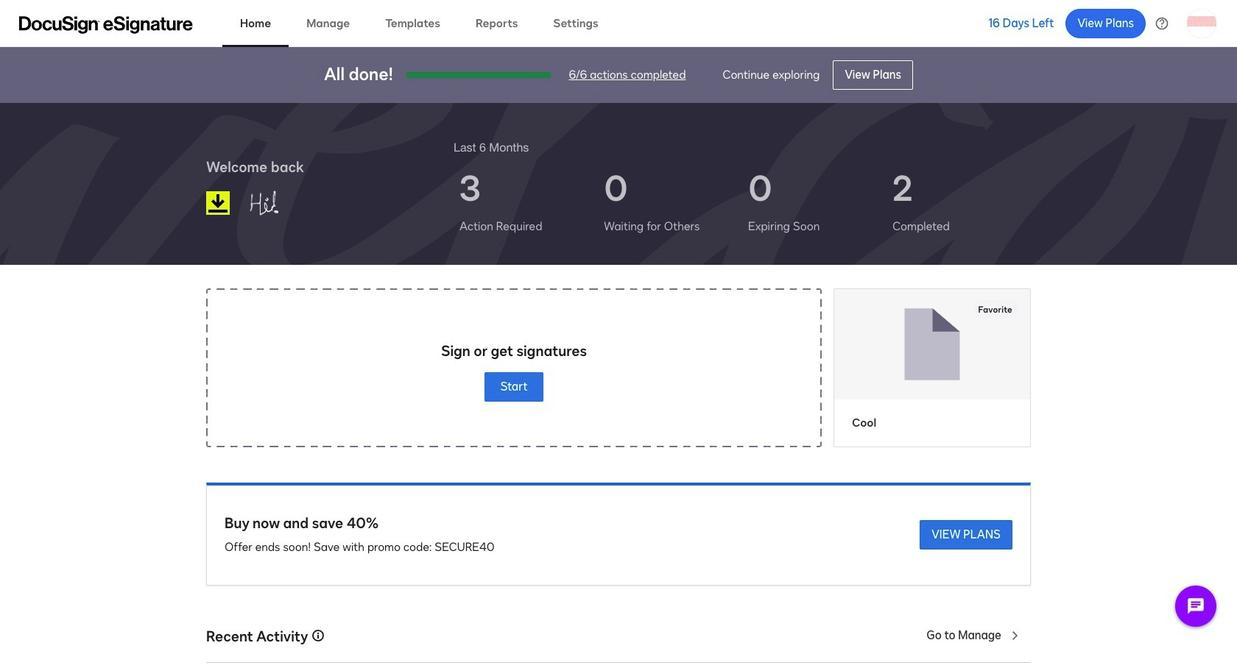 Task type: describe. For each thing, give the bounding box(es) containing it.
docusignlogo image
[[206, 191, 230, 215]]

generic name image
[[242, 184, 319, 222]]



Task type: vqa. For each thing, say whether or not it's contained in the screenshot.
More Info region
no



Task type: locate. For each thing, give the bounding box(es) containing it.
list
[[454, 156, 1031, 247]]

docusign esignature image
[[19, 16, 193, 34]]

heading
[[454, 138, 529, 156]]

use cool image
[[834, 289, 1030, 400]]

your uploaded profile image image
[[1187, 8, 1217, 38]]



